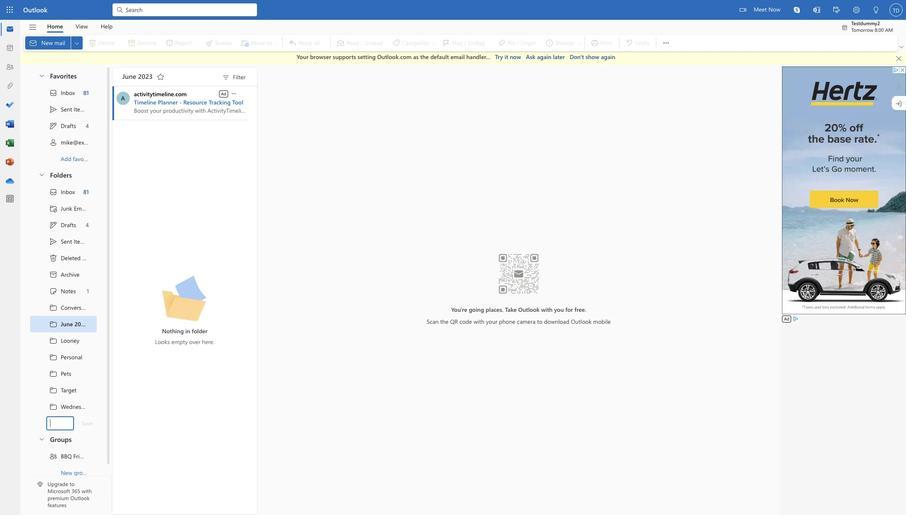 Task type: describe. For each thing, give the bounding box(es) containing it.
junk
[[61, 205, 72, 213]]

2  tree item from the top
[[30, 184, 97, 200]]

june 2023 
[[122, 72, 165, 81]]

inbox for 2nd  tree item from the top of the page
[[61, 188, 75, 196]]

nothing
[[162, 327, 184, 335]]

 mike@example.com
[[49, 138, 112, 147]]

2  tree item from the top
[[30, 217, 97, 233]]

 for  june 2023
[[49, 320, 57, 329]]

 tree item
[[30, 449, 97, 465]]

it
[[505, 53, 509, 61]]

 button
[[867, 0, 887, 21]]


[[49, 254, 57, 262]]

groups
[[50, 435, 72, 444]]

 looney
[[49, 337, 79, 345]]

6  tree item from the top
[[30, 382, 97, 399]]

favorites tree
[[30, 65, 112, 167]]

word image
[[6, 120, 14, 129]]

view
[[76, 22, 88, 30]]

june 2023 heading
[[122, 68, 167, 86]]

free.
[[575, 306, 587, 314]]

archive
[[61, 271, 80, 279]]

 for  looney
[[49, 337, 57, 345]]

mail
[[54, 39, 65, 47]]

mike@example.com
[[61, 139, 112, 146]]

in
[[185, 327, 190, 335]]

 inside favorites tree
[[49, 122, 57, 130]]

 button
[[154, 70, 167, 83]]

 for favorites
[[38, 72, 45, 79]]

81 inside favorites tree
[[83, 89, 89, 97]]

inbox for  tree item in the favorites tree
[[61, 89, 75, 97]]

premium features image
[[37, 482, 43, 488]]

setting
[[358, 53, 376, 61]]

items for 2nd  tree item from the bottom
[[74, 105, 88, 113]]

june inside 'june 2023 '
[[122, 72, 136, 81]]

drafts for first  tree item from the top
[[61, 122, 76, 130]]

take
[[505, 306, 517, 314]]

 junk email
[[49, 205, 88, 213]]

deleted
[[61, 254, 81, 262]]

1  tree item from the top
[[30, 101, 97, 118]]

email
[[451, 53, 465, 61]]


[[854, 7, 860, 13]]

files image
[[6, 82, 14, 91]]

save
[[82, 420, 93, 427]]

 for  tree item in the favorites tree
[[49, 89, 57, 97]]

empty
[[172, 338, 188, 346]]

 button
[[71, 36, 83, 50]]

 inside favorites tree
[[49, 105, 57, 114]]

2  tree item from the top
[[30, 316, 97, 333]]

 personal
[[49, 353, 82, 362]]

tracking
[[209, 98, 231, 106]]

help
[[101, 22, 113, 30]]

items for  tree item
[[82, 254, 96, 262]]

calendar image
[[6, 44, 14, 53]]

new group
[[61, 469, 89, 477]]

meet
[[754, 5, 767, 13]]


[[896, 55, 903, 62]]

 search field
[[112, 0, 257, 19]]

try
[[495, 53, 503, 61]]

 for  target
[[49, 386, 57, 395]]

folders tree item
[[30, 167, 97, 184]]

favorites
[[50, 71, 77, 80]]

add
[[61, 155, 71, 163]]

tree inside application
[[30, 184, 97, 432]]

 button for folders
[[34, 167, 48, 183]]

now
[[769, 5, 781, 13]]

people image
[[6, 63, 14, 72]]

2  drafts from the top
[[49, 221, 76, 229]]

 for  pets
[[49, 370, 57, 378]]


[[740, 7, 747, 13]]

0 vertical spatial the
[[420, 53, 429, 61]]


[[49, 205, 57, 213]]

5  tree item from the top
[[30, 366, 97, 382]]

ask again later button
[[526, 53, 565, 61]]

 sent items for 2nd  tree item from the bottom
[[49, 105, 88, 114]]

 button
[[658, 35, 675, 51]]

2  tree item from the top
[[30, 233, 97, 250]]

features
[[48, 502, 67, 509]]

2023 inside 'june 2023 '
[[138, 72, 153, 81]]

places.
[[486, 306, 504, 314]]

 drafts inside favorites tree
[[49, 122, 76, 130]]

 tree item
[[30, 134, 112, 151]]

powerpoint image
[[6, 158, 14, 167]]

folder
[[192, 327, 208, 335]]

 button
[[898, 43, 906, 51]]

 june 2023
[[49, 320, 87, 329]]

outlook banner
[[0, 0, 907, 21]]

friends
[[73, 453, 92, 461]]


[[834, 7, 840, 13]]

folders
[[50, 171, 72, 179]]

new inside  new mail
[[41, 39, 53, 47]]

drafts for first  tree item from the bottom
[[61, 221, 76, 229]]


[[28, 23, 37, 32]]

timeline
[[134, 98, 156, 106]]

message list section
[[112, 66, 257, 515]]

outlook inside upgrade to microsoft 365 with premium outlook features
[[70, 495, 90, 502]]

 tree item
[[30, 267, 97, 283]]

premium
[[48, 495, 69, 502]]

365
[[72, 488, 80, 495]]

qr
[[450, 318, 458, 326]]

 for folders
[[38, 172, 45, 178]]


[[49, 287, 57, 296]]

 for groups
[[38, 436, 45, 443]]


[[873, 7, 880, 13]]

 wednesday
[[49, 403, 90, 411]]

 tree item
[[30, 283, 97, 300]]

 deleted items
[[49, 254, 96, 262]]

more apps image
[[6, 195, 14, 203]]

don't show again
[[570, 53, 616, 61]]

meet now
[[754, 5, 781, 13]]

 for 2nd  tree item from the top of the page
[[49, 188, 57, 196]]

am
[[886, 26, 893, 33]]

outlook inside banner
[[23, 5, 48, 14]]


[[49, 453, 57, 461]]

 bbq friends
[[49, 453, 92, 461]]

your browser supports setting outlook.com as the default email handler...
[[297, 53, 490, 61]]

1  tree item from the top
[[30, 300, 97, 316]]

8:00
[[875, 26, 884, 33]]

2  from the top
[[49, 221, 57, 229]]


[[157, 73, 165, 81]]

here.
[[202, 338, 215, 346]]

outlook up camera
[[519, 306, 540, 314]]

again inside button
[[537, 53, 552, 61]]

 pets
[[49, 370, 71, 378]]



Task type: vqa. For each thing, say whether or not it's contained in the screenshot.
Junk Email 
no



Task type: locate. For each thing, give the bounding box(es) containing it.
add favorite tree item
[[30, 151, 97, 167]]

1 vertical spatial ad
[[785, 316, 790, 322]]


[[222, 73, 230, 82]]

1  drafts from the top
[[49, 122, 76, 130]]

testdummy2
[[852, 20, 881, 26]]

group
[[74, 469, 89, 477]]

drafts inside favorites tree
[[61, 122, 76, 130]]

 inside favorites tree
[[49, 89, 57, 97]]

ad inside message list section
[[221, 91, 226, 97]]

camera
[[517, 318, 536, 326]]

1 vertical spatial 
[[49, 221, 57, 229]]

None text field
[[47, 417, 74, 430]]

mobile
[[594, 318, 611, 326]]

0 vertical spatial inbox
[[61, 89, 75, 97]]

0 vertical spatial june
[[122, 72, 136, 81]]

favorite
[[73, 155, 92, 163]]

2 vertical spatial items
[[82, 254, 96, 262]]

outlook right premium
[[70, 495, 90, 502]]

0 vertical spatial  inbox
[[49, 89, 75, 97]]

 up 
[[49, 188, 57, 196]]

handler...
[[467, 53, 490, 61]]


[[814, 7, 821, 13]]

1  from the top
[[49, 105, 57, 114]]

-
[[179, 98, 182, 106]]


[[74, 40, 80, 47], [38, 72, 45, 79], [38, 172, 45, 178], [38, 436, 45, 443]]


[[49, 304, 57, 312], [49, 320, 57, 329], [49, 337, 57, 345], [49, 353, 57, 362], [49, 370, 57, 378], [49, 386, 57, 395], [49, 403, 57, 411]]

0 vertical spatial items
[[74, 105, 88, 113]]

0 horizontal spatial with
[[82, 488, 92, 495]]

 down  target
[[49, 403, 57, 411]]

2 vertical spatial with
[[82, 488, 92, 495]]

 testdummy2 tomorrow 8:00 am
[[842, 20, 893, 33]]

default
[[431, 53, 449, 61]]

 tree item
[[30, 101, 97, 118], [30, 233, 97, 250]]

don't show again button
[[570, 53, 616, 61]]

new up "upgrade"
[[61, 469, 72, 477]]

 sent items for second  tree item from the top of the page
[[49, 238, 88, 246]]

 tree item up deleted at the left of the page
[[30, 233, 97, 250]]

1 vertical spatial to
[[70, 481, 75, 488]]

0 horizontal spatial new
[[41, 39, 53, 47]]

 inside tree
[[49, 188, 57, 196]]

 down 
[[49, 304, 57, 312]]

4 inside favorites tree
[[86, 122, 89, 130]]

new left the mail
[[41, 39, 53, 47]]

Search for email, meetings, files and more. field
[[125, 5, 252, 14]]

to right camera
[[537, 318, 543, 326]]

0 vertical spatial ad
[[221, 91, 226, 97]]

new inside tree item
[[61, 469, 72, 477]]

1  tree item from the top
[[30, 118, 97, 134]]

2 sent from the top
[[61, 238, 72, 246]]

 inside groups tree item
[[38, 436, 45, 443]]

wednesday
[[61, 403, 90, 411]]

browser
[[310, 53, 331, 61]]

inbox up  junk email
[[61, 188, 75, 196]]

view button
[[70, 20, 94, 33]]

again right show on the top right of page
[[601, 53, 616, 61]]

0 vertical spatial drafts
[[61, 122, 76, 130]]

1 vertical spatial 81
[[83, 188, 89, 196]]

tomorrow
[[852, 26, 874, 33]]

3  button from the top
[[34, 432, 48, 447]]

1 sent from the top
[[61, 105, 72, 113]]

inbox inside favorites tree
[[61, 89, 75, 97]]

 for  wednesday
[[49, 403, 57, 411]]

1 horizontal spatial the
[[440, 318, 449, 326]]

left-rail-appbar navigation
[[2, 20, 18, 191]]

 button
[[847, 0, 867, 21]]

 drafts
[[49, 122, 76, 130], [49, 221, 76, 229]]

1 horizontal spatial june
[[122, 72, 136, 81]]

 archive
[[49, 271, 80, 279]]

1 vertical spatial 4
[[86, 221, 89, 229]]

home button
[[41, 20, 69, 33]]

0 vertical spatial with
[[541, 306, 553, 314]]

 tree item down favorites
[[30, 85, 97, 101]]


[[49, 138, 57, 147]]

 tree item
[[30, 85, 97, 101], [30, 184, 97, 200]]

1 horizontal spatial to
[[537, 318, 543, 326]]

 button
[[827, 0, 847, 21]]

items up  deleted items
[[74, 238, 88, 246]]

1 vertical spatial  drafts
[[49, 221, 76, 229]]

2  from the top
[[49, 188, 57, 196]]

resource
[[183, 98, 207, 106]]

 button
[[787, 0, 807, 20]]

 sent items up  'tree item' at top
[[49, 105, 88, 114]]

 tree item up  looney
[[30, 316, 97, 333]]


[[794, 7, 801, 13]]

0 vertical spatial 
[[49, 105, 57, 114]]

2  from the top
[[49, 320, 57, 329]]

 left target
[[49, 386, 57, 395]]

0 horizontal spatial ad
[[221, 91, 226, 97]]

 inbox down favorites tree item
[[49, 89, 75, 97]]

81 down favorites tree item
[[83, 89, 89, 97]]

7  from the top
[[49, 403, 57, 411]]

1 horizontal spatial new
[[61, 469, 72, 477]]

activitytimeline.com
[[134, 90, 187, 98]]

0 vertical spatial 2023
[[138, 72, 153, 81]]

with right 365
[[82, 488, 92, 495]]

 tree item up  target
[[30, 366, 97, 382]]

 inbox inside favorites tree
[[49, 89, 75, 97]]

help button
[[95, 20, 119, 33]]

the
[[420, 53, 429, 61], [440, 318, 449, 326]]

0 vertical spatial 
[[49, 89, 57, 97]]

with inside upgrade to microsoft 365 with premium outlook features
[[82, 488, 92, 495]]

0 vertical spatial to
[[537, 318, 543, 326]]

 tree item
[[30, 300, 97, 316], [30, 316, 97, 333], [30, 333, 97, 349], [30, 349, 97, 366], [30, 366, 97, 382], [30, 382, 97, 399], [30, 399, 97, 415]]

 tree item up junk
[[30, 184, 97, 200]]

try it now
[[495, 53, 521, 61]]

excel image
[[6, 139, 14, 148]]

1 drafts from the top
[[61, 122, 76, 130]]

2  from the top
[[49, 238, 57, 246]]

june inside  june 2023
[[61, 321, 73, 328]]

mail image
[[6, 25, 14, 33]]

personal
[[61, 354, 82, 361]]

june up  looney
[[61, 321, 73, 328]]

with
[[541, 306, 553, 314], [474, 318, 485, 326], [82, 488, 92, 495]]

1 vertical spatial  tree item
[[30, 233, 97, 250]]

ask again later
[[526, 53, 565, 61]]

 up the 
[[49, 122, 57, 130]]

0 horizontal spatial again
[[537, 53, 552, 61]]

 down 
[[49, 221, 57, 229]]

1 vertical spatial the
[[440, 318, 449, 326]]

 left "looney"
[[49, 337, 57, 345]]

upgrade to microsoft 365 with premium outlook features
[[48, 481, 92, 509]]

4 down email
[[86, 221, 89, 229]]

set your advertising preferences image
[[793, 316, 800, 322]]

1 vertical spatial items
[[74, 238, 88, 246]]

1 horizontal spatial ad
[[785, 316, 790, 322]]

1 vertical spatial drafts
[[61, 221, 76, 229]]

1 vertical spatial sent
[[61, 238, 72, 246]]

 left pets
[[49, 370, 57, 378]]

activitytimeline.com image
[[116, 92, 130, 105]]

notes
[[61, 287, 76, 295]]

2 again from the left
[[601, 53, 616, 61]]

1 vertical spatial 
[[49, 188, 57, 196]]

1 vertical spatial  tree item
[[30, 184, 97, 200]]

code
[[460, 318, 472, 326]]

 tree item down pets
[[30, 382, 97, 399]]


[[662, 39, 671, 47]]

tab list containing home
[[41, 20, 119, 33]]

 left favorites
[[38, 72, 45, 79]]

 tree item down  target
[[30, 399, 97, 415]]

 tree item
[[30, 200, 97, 217]]

0 vertical spatial  tree item
[[30, 85, 97, 101]]


[[116, 6, 124, 14]]

tags group
[[332, 35, 583, 51]]

1 inbox from the top
[[61, 89, 75, 97]]

 button left groups
[[34, 432, 48, 447]]

 button inside favorites tree item
[[34, 68, 48, 83]]

to do image
[[6, 101, 14, 110]]

1 horizontal spatial with
[[474, 318, 485, 326]]

 sent items up deleted at the left of the page
[[49, 238, 88, 246]]

sent up  tree item
[[61, 238, 72, 246]]

2  sent items from the top
[[49, 238, 88, 246]]

 drafts up  'tree item' at top
[[49, 122, 76, 130]]

 for  personal
[[49, 353, 57, 362]]

 tree item inside favorites tree
[[30, 85, 97, 101]]

0 horizontal spatial june
[[61, 321, 73, 328]]

filter
[[233, 73, 246, 81]]

tree containing 
[[30, 184, 97, 432]]

0 vertical spatial new
[[41, 39, 53, 47]]

again right the ask
[[537, 53, 552, 61]]

 tree item down favorites tree item
[[30, 101, 97, 118]]

tab list
[[41, 20, 119, 33]]

 inside folders tree item
[[38, 172, 45, 178]]

the left the qr
[[440, 318, 449, 326]]

later
[[553, 53, 565, 61]]

 inside favorites tree item
[[38, 72, 45, 79]]

the inside you're going places. take outlook with you for free. scan the qr code with your phone camera to download outlook mobile
[[440, 318, 449, 326]]

2  button from the top
[[34, 167, 48, 183]]

with left you
[[541, 306, 553, 314]]

 inbox up  tree item at the left
[[49, 188, 75, 196]]

1 81 from the top
[[83, 89, 89, 97]]

1  from the top
[[49, 304, 57, 312]]

application
[[0, 0, 907, 516]]

4  from the top
[[49, 353, 57, 362]]

 button inside groups tree item
[[34, 432, 48, 447]]

0 vertical spatial  tree item
[[30, 101, 97, 118]]

1  tree item from the top
[[30, 85, 97, 101]]

5  from the top
[[49, 370, 57, 378]]

 tree item down  notes
[[30, 300, 97, 316]]

 inside dropdown button
[[74, 40, 80, 47]]

 up  looney
[[49, 320, 57, 329]]

scan
[[427, 318, 439, 326]]

you're going places. take outlook with you for free. scan the qr code with your phone camera to download outlook mobile
[[427, 306, 611, 326]]

to inside upgrade to microsoft 365 with premium outlook features
[[70, 481, 75, 488]]

81
[[83, 89, 89, 97], [83, 188, 89, 196]]

2023 inside  june 2023
[[75, 321, 87, 328]]

new group tree item
[[30, 465, 97, 482]]

1 vertical spatial  tree item
[[30, 217, 97, 233]]

again
[[537, 53, 552, 61], [601, 53, 616, 61]]

sent down favorites tree item
[[61, 105, 72, 113]]

favorites tree item
[[30, 68, 97, 85]]

1 vertical spatial 
[[49, 238, 57, 246]]

 tree item down  looney
[[30, 349, 97, 366]]

save button
[[78, 415, 97, 432]]

pets
[[61, 370, 71, 378]]

2 81 from the top
[[83, 188, 89, 196]]

 tree item up the 
[[30, 118, 97, 134]]

application containing outlook
[[0, 0, 907, 516]]

show
[[586, 53, 600, 61]]

items
[[74, 105, 88, 113], [74, 238, 88, 246], [82, 254, 96, 262]]

1 vertical spatial inbox
[[61, 188, 75, 196]]

 up 
[[49, 238, 57, 246]]

1 4 from the top
[[86, 122, 89, 130]]

looks
[[155, 338, 170, 346]]

2 drafts from the top
[[61, 221, 76, 229]]

1 vertical spatial new
[[61, 469, 72, 477]]

1  sent items from the top
[[49, 105, 88, 114]]

onedrive image
[[6, 177, 14, 186]]

supports
[[333, 53, 356, 61]]

1 horizontal spatial again
[[601, 53, 616, 61]]

2 4 from the top
[[86, 221, 89, 229]]

0 vertical spatial 
[[49, 122, 57, 130]]

home
[[47, 22, 63, 30]]

 right the mail
[[74, 40, 80, 47]]

to
[[537, 318, 543, 326], [70, 481, 75, 488]]

 tree item up  personal
[[30, 333, 97, 349]]

 left groups
[[38, 436, 45, 443]]

add favorite
[[61, 155, 92, 163]]

td image
[[890, 3, 903, 17]]

0 vertical spatial sent
[[61, 105, 72, 113]]

 button inside folders tree item
[[34, 167, 48, 183]]

0 vertical spatial 4
[[86, 122, 89, 130]]

 up  pets
[[49, 353, 57, 362]]

groups tree item
[[30, 432, 97, 449]]

 new mail
[[29, 39, 65, 47]]

drafts
[[61, 122, 76, 130], [61, 221, 76, 229]]

0 vertical spatial  button
[[34, 68, 48, 83]]

 tree item down junk
[[30, 217, 97, 233]]

outlook up  button
[[23, 5, 48, 14]]

4 up mike@example.com
[[86, 122, 89, 130]]

outlook.com
[[378, 53, 412, 61]]

 button for favorites
[[34, 68, 48, 83]]


[[49, 89, 57, 97], [49, 188, 57, 196]]

items right deleted at the left of the page
[[82, 254, 96, 262]]

your
[[486, 318, 498, 326]]

 sent items
[[49, 105, 88, 114], [49, 238, 88, 246]]

3  tree item from the top
[[30, 333, 97, 349]]

0 vertical spatial  tree item
[[30, 118, 97, 134]]

email
[[74, 205, 88, 213]]

don't
[[570, 53, 584, 61]]

move & delete group
[[25, 35, 281, 51]]

the right as
[[420, 53, 429, 61]]

microsoft
[[48, 488, 70, 495]]


[[49, 105, 57, 114], [49, 238, 57, 246]]

to down new group
[[70, 481, 75, 488]]

1 vertical spatial with
[[474, 318, 485, 326]]

4
[[86, 122, 89, 130], [86, 221, 89, 229]]

items inside  deleted items
[[82, 254, 96, 262]]

0 vertical spatial 81
[[83, 89, 89, 97]]

1
[[87, 287, 89, 295]]

1  from the top
[[49, 122, 57, 130]]

1 vertical spatial  button
[[34, 167, 48, 183]]

phone
[[499, 318, 516, 326]]

1  from the top
[[49, 89, 57, 97]]

items inside favorites tree
[[74, 105, 88, 113]]

4  tree item from the top
[[30, 349, 97, 366]]

 button
[[34, 68, 48, 83], [34, 167, 48, 183], [34, 432, 48, 447]]

 button left favorites
[[34, 68, 48, 83]]

 button for groups
[[34, 432, 48, 447]]

items up  mike@example.com
[[74, 105, 88, 113]]

 sent items inside favorites tree
[[49, 105, 88, 114]]

june up 'a'
[[122, 72, 136, 81]]

2  inbox from the top
[[49, 188, 75, 196]]

0 vertical spatial  sent items
[[49, 105, 88, 114]]

 up the 
[[49, 105, 57, 114]]

going
[[469, 306, 484, 314]]

2 vertical spatial  button
[[34, 432, 48, 447]]

2 inbox from the top
[[61, 188, 75, 196]]

again inside 'button'
[[601, 53, 616, 61]]

download
[[544, 318, 570, 326]]

2023 left 
[[138, 72, 153, 81]]

tree
[[30, 184, 97, 432]]

0 horizontal spatial to
[[70, 481, 75, 488]]

drafts down  junk email
[[61, 221, 76, 229]]

for
[[566, 306, 573, 314]]

 left folders
[[38, 172, 45, 178]]

with down going
[[474, 318, 485, 326]]

now
[[510, 53, 521, 61]]

outlook down free.
[[571, 318, 592, 326]]

81 up email
[[83, 188, 89, 196]]

over
[[189, 338, 201, 346]]

0 horizontal spatial 2023
[[75, 321, 87, 328]]

1 vertical spatial june
[[61, 321, 73, 328]]

to inside you're going places. take outlook with you for free. scan the qr code with your phone camera to download outlook mobile
[[537, 318, 543, 326]]

sent inside favorites tree
[[61, 105, 72, 113]]

 tree item
[[30, 118, 97, 134], [30, 217, 97, 233]]

 tree item
[[30, 250, 97, 267]]

 for 
[[49, 304, 57, 312]]

 notes
[[49, 287, 76, 296]]

1 again from the left
[[537, 53, 552, 61]]

7  tree item from the top
[[30, 399, 97, 415]]

3  from the top
[[49, 337, 57, 345]]

target
[[61, 387, 76, 395]]

6  from the top
[[49, 386, 57, 395]]

0 horizontal spatial the
[[420, 53, 429, 61]]

1  button from the top
[[34, 68, 48, 83]]

1 vertical spatial 2023
[[75, 321, 87, 328]]

ad left set your advertising preferences icon at the bottom right
[[785, 316, 790, 322]]

try it now button
[[495, 53, 521, 61]]

ad up tracking
[[221, 91, 226, 97]]

tab list inside application
[[41, 20, 119, 33]]

0 vertical spatial  drafts
[[49, 122, 76, 130]]

1 horizontal spatial 2023
[[138, 72, 153, 81]]

 down favorites tree item
[[49, 89, 57, 97]]

1 vertical spatial  inbox
[[49, 188, 75, 196]]

outlook link
[[23, 0, 48, 20]]

 button left folders
[[34, 167, 48, 183]]

inbox down favorites tree item
[[61, 89, 75, 97]]

upgrade
[[48, 481, 68, 488]]

items for second  tree item from the top of the page
[[74, 238, 88, 246]]

2 horizontal spatial with
[[541, 306, 553, 314]]

1 vertical spatial  sent items
[[49, 238, 88, 246]]

 drafts down  tree item at the left
[[49, 221, 76, 229]]

2023 up "looney"
[[75, 321, 87, 328]]

tool
[[232, 98, 243, 106]]

drafts up  'tree item' at top
[[61, 122, 76, 130]]

1  inbox from the top
[[49, 89, 75, 97]]



